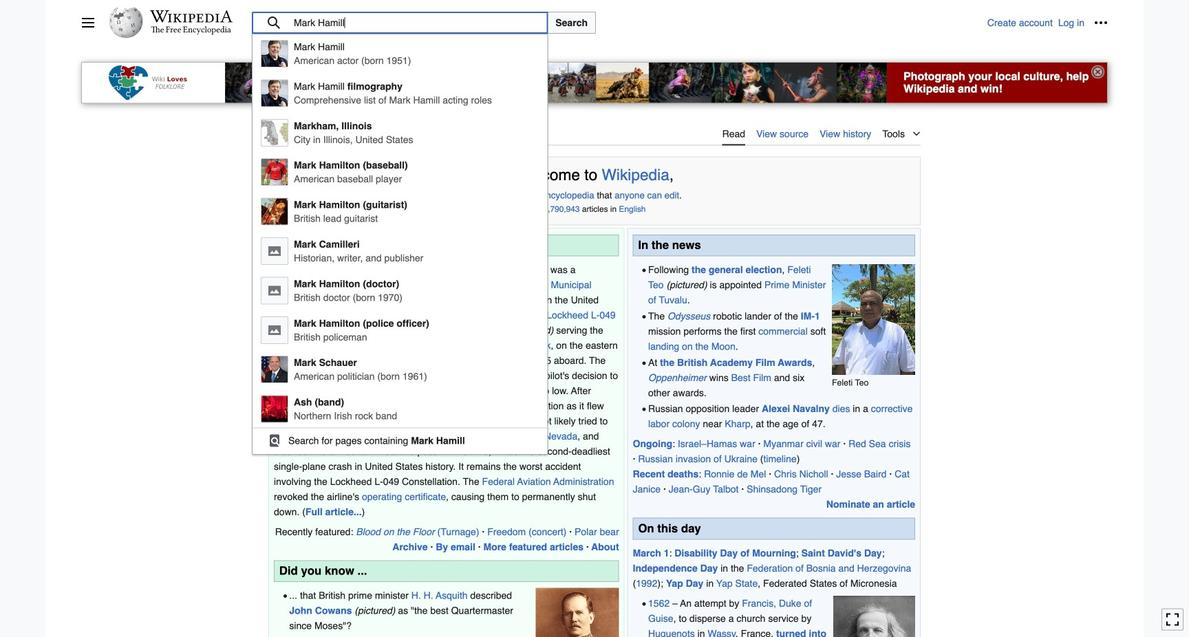 Task type: describe. For each thing, give the bounding box(es) containing it.
hide image
[[1092, 66, 1105, 79]]

fullscreen image
[[1166, 613, 1180, 627]]

search results list box
[[253, 34, 548, 453]]

the free encyclopedia image
[[151, 26, 232, 35]]

Search Wikipedia search field
[[252, 12, 548, 34]]

lockheed l-049 constellation, similar to the aircraft that crashed image
[[274, 267, 407, 337]]

log in and more options image
[[1095, 16, 1108, 30]]

john cowans image
[[536, 588, 619, 637]]

personal tools navigation
[[988, 12, 1113, 34]]



Task type: locate. For each thing, give the bounding box(es) containing it.
menu image
[[81, 16, 95, 30]]

None search field
[[252, 12, 988, 455]]

feleti teo in 2016 image
[[832, 264, 916, 375]]

main content
[[81, 120, 1108, 637]]

dmitri mendeleev image
[[834, 596, 916, 637]]

wikipedia image
[[150, 10, 233, 23]]



Task type: vqa. For each thing, say whether or not it's contained in the screenshot.
Log in and more options image
yes



